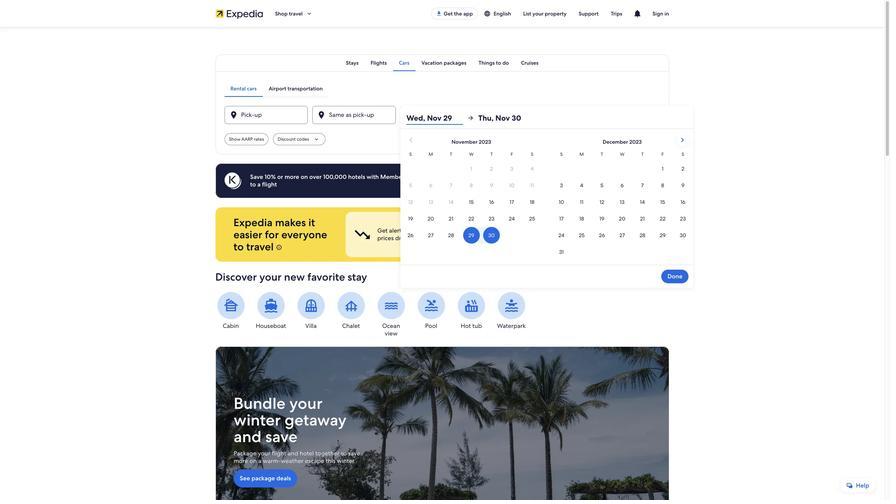 Task type: describe. For each thing, give the bounding box(es) containing it.
december
[[603, 138, 628, 145]]

save inside save 10% or more on over 100,000 hotels with member prices. also, members save up to 30% when you add a hotel to a flight
[[468, 173, 480, 181]]

villa
[[305, 322, 317, 330]]

30 inside button
[[512, 113, 521, 123]]

30%
[[498, 173, 510, 181]]

29 inside button
[[430, 114, 437, 122]]

everyone
[[281, 228, 327, 241]]

flight inside get alerts if flight prices drop
[[411, 227, 425, 235]]

warm-
[[263, 457, 281, 465]]

ocean view
[[382, 322, 400, 337]]

list
[[523, 10, 531, 17]]

nov inside "wed, nov 29" button
[[427, 113, 442, 123]]

add
[[541, 173, 552, 181]]

discount
[[278, 136, 296, 142]]

m for december 2023
[[580, 151, 584, 157]]

see
[[240, 474, 250, 482]]

see package deals
[[240, 474, 291, 482]]

2023 for december 2023
[[630, 138, 642, 145]]

when
[[512, 173, 527, 181]]

wed,
[[407, 113, 425, 123]]

airport transportation
[[269, 85, 323, 92]]

thu, nov 30 button
[[479, 111, 535, 125]]

nov 29 - nov 30
[[417, 114, 463, 122]]

houseboat button
[[256, 292, 287, 330]]

airline
[[607, 227, 624, 235]]

1 s from the left
[[410, 151, 412, 157]]

makes
[[275, 216, 306, 229]]

stays link
[[340, 54, 365, 71]]

villa button
[[296, 292, 327, 330]]

package
[[234, 449, 256, 457]]

package
[[251, 474, 275, 482]]

3 t from the left
[[601, 151, 603, 157]]

tab list containing stays
[[215, 54, 669, 71]]

hot tub button
[[456, 292, 487, 330]]

1 horizontal spatial and
[[288, 449, 298, 457]]

earn airline miles and one key rewards
[[593, 227, 651, 242]]

a left 10%
[[258, 180, 261, 188]]

cars
[[247, 85, 257, 92]]

list your property link
[[517, 7, 573, 20]]

prices
[[377, 234, 394, 242]]

support link
[[573, 7, 605, 20]]

29 inside button
[[443, 113, 452, 123]]

members
[[440, 173, 467, 181]]

hotel inside bundle your winter getaway and save package your flight and hotel together to save more on a warm-weather escape this winter.
[[300, 449, 314, 457]]

cars link
[[393, 54, 416, 71]]

one
[[593, 234, 605, 242]]

expedia logo image
[[215, 8, 263, 19]]

pool button
[[416, 292, 447, 330]]

shop travel
[[275, 10, 303, 17]]

cruises link
[[515, 54, 545, 71]]

sign in
[[653, 10, 669, 17]]

xsmall image
[[276, 244, 282, 250]]

rates
[[254, 136, 264, 142]]

to left do in the right top of the page
[[496, 59, 501, 66]]

support
[[579, 10, 599, 17]]

codes
[[297, 136, 309, 142]]

show
[[229, 136, 240, 142]]

favorite
[[308, 270, 345, 284]]

done button
[[662, 270, 689, 283]]

30 inside button
[[455, 114, 463, 122]]

download the app button image
[[436, 11, 442, 17]]

4 t from the left
[[641, 151, 644, 157]]

f for november 2023
[[511, 151, 513, 157]]

list your property
[[523, 10, 567, 17]]

vacation packages
[[422, 59, 467, 66]]

member
[[380, 173, 405, 181]]

earn
[[593, 227, 605, 235]]

december 2023
[[603, 138, 642, 145]]

save inside bundle flight + hotel to save
[[485, 234, 497, 242]]

to right up
[[491, 173, 497, 181]]

flight inside bundle your winter getaway and save package your flight and hotel together to save more on a warm-weather escape this winter.
[[272, 449, 286, 457]]

f for december 2023
[[662, 151, 664, 157]]

up
[[482, 173, 489, 181]]

1 vertical spatial and
[[234, 426, 261, 447]]

100,000
[[323, 173, 347, 181]]

rental cars
[[231, 85, 257, 92]]

-
[[438, 114, 441, 122]]

cars
[[399, 59, 410, 66]]

winter
[[234, 410, 281, 431]]

to inside bundle your winter getaway and save package your flight and hotel together to save more on a warm-weather escape this winter.
[[341, 449, 347, 457]]

bundle your winter getaway and save package your flight and hotel together to save more on a warm-weather escape this winter.
[[234, 393, 360, 465]]

a right "add"
[[553, 173, 556, 181]]

previous month image
[[407, 135, 416, 144]]

cabin
[[223, 322, 239, 330]]

and inside earn airline miles and one key rewards
[[641, 227, 651, 235]]

bundle flight + hotel to save
[[485, 227, 549, 242]]

10%
[[265, 173, 276, 181]]

chalet
[[342, 322, 360, 330]]

your for list
[[533, 10, 544, 17]]

discount codes
[[278, 136, 309, 142]]

discover your new favorite stay
[[215, 270, 367, 284]]

2 out of 3 element
[[453, 212, 557, 257]]

this
[[326, 457, 335, 465]]

alerts
[[389, 227, 404, 235]]

rewards
[[618, 234, 640, 242]]

deals
[[276, 474, 291, 482]]

2 t from the left
[[491, 151, 493, 157]]

app
[[464, 10, 473, 17]]

it
[[309, 216, 315, 229]]

prices.
[[406, 173, 424, 181]]

nov 29 - nov 30 button
[[401, 106, 484, 124]]

get alerts if flight prices drop
[[377, 227, 425, 242]]

shop
[[275, 10, 288, 17]]

more inside bundle your winter getaway and save package your flight and hotel together to save more on a warm-weather escape this winter.
[[234, 457, 248, 465]]

trailing image
[[306, 10, 313, 17]]



Task type: locate. For each thing, give the bounding box(es) containing it.
hotel right '+'
[[527, 227, 541, 235]]

2 horizontal spatial and
[[641, 227, 651, 235]]

and
[[641, 227, 651, 235], [234, 426, 261, 447], [288, 449, 298, 457]]

0 vertical spatial travel
[[289, 10, 303, 17]]

weather
[[281, 457, 303, 465]]

3 s from the left
[[560, 151, 563, 157]]

a left warm-
[[258, 457, 261, 465]]

30
[[512, 113, 521, 123], [455, 114, 463, 122]]

save up warm-
[[265, 426, 297, 447]]

0 vertical spatial hotel
[[558, 173, 572, 181]]

0 vertical spatial bundle
[[485, 227, 505, 235]]

0 horizontal spatial 29
[[430, 114, 437, 122]]

things
[[479, 59, 495, 66]]

getaway
[[284, 410, 347, 431]]

1 horizontal spatial more
[[285, 173, 299, 181]]

2 f from the left
[[662, 151, 664, 157]]

on left 'over'
[[301, 173, 308, 181]]

flight inside bundle flight + hotel to save
[[506, 227, 521, 235]]

english button
[[478, 7, 517, 20]]

1 horizontal spatial w
[[620, 151, 625, 157]]

30 right -
[[455, 114, 463, 122]]

save left up
[[468, 173, 480, 181]]

the
[[454, 10, 462, 17]]

travel left trailing image
[[289, 10, 303, 17]]

0 horizontal spatial 30
[[455, 114, 463, 122]]

communication center icon image
[[633, 9, 642, 18]]

show aarp rates
[[229, 136, 264, 142]]

a inside bundle your winter getaway and save package your flight and hotel together to save more on a warm-weather escape this winter.
[[258, 457, 261, 465]]

expedia
[[234, 216, 273, 229]]

2 vertical spatial hotel
[[300, 449, 314, 457]]

0 horizontal spatial 2023
[[479, 138, 491, 145]]

1 horizontal spatial bundle
[[485, 227, 505, 235]]

w for december
[[620, 151, 625, 157]]

shop travel button
[[269, 5, 319, 23]]

ocean view button
[[376, 292, 407, 337]]

0 vertical spatial get
[[444, 10, 453, 17]]

view
[[385, 329, 398, 337]]

get for get the app
[[444, 10, 453, 17]]

29
[[443, 113, 452, 123], [430, 114, 437, 122]]

english
[[494, 10, 511, 17]]

m
[[429, 151, 433, 157], [580, 151, 584, 157]]

to
[[496, 59, 501, 66], [491, 173, 497, 181], [250, 180, 256, 188], [543, 227, 549, 235], [234, 240, 244, 253], [341, 449, 347, 457]]

0 horizontal spatial f
[[511, 151, 513, 157]]

2 2023 from the left
[[630, 138, 642, 145]]

t down november
[[450, 151, 452, 157]]

travel sale activities deals image
[[215, 346, 669, 500]]

to inside expedia makes it easier for everyone to travel
[[234, 240, 244, 253]]

to right '+'
[[543, 227, 549, 235]]

1 horizontal spatial 30
[[512, 113, 521, 123]]

small image
[[484, 10, 491, 17]]

0 vertical spatial tab list
[[215, 54, 669, 71]]

0 vertical spatial and
[[641, 227, 651, 235]]

29 right -
[[443, 113, 452, 123]]

1 t from the left
[[450, 151, 452, 157]]

vacation packages link
[[416, 54, 473, 71]]

drop
[[395, 234, 408, 242]]

to left 10%
[[250, 180, 256, 188]]

save 10% or more on over 100,000 hotels with member prices. also, members save up to 30% when you add a hotel to a flight
[[250, 173, 572, 188]]

get for get alerts if flight prices drop
[[377, 227, 388, 235]]

travel
[[289, 10, 303, 17], [246, 240, 274, 253]]

get
[[444, 10, 453, 17], [377, 227, 388, 235]]

1 vertical spatial hotel
[[527, 227, 541, 235]]

t down december
[[601, 151, 603, 157]]

4 s from the left
[[682, 151, 684, 157]]

easier
[[234, 228, 262, 241]]

escape
[[305, 457, 324, 465]]

sign
[[653, 10, 664, 17]]

ocean
[[382, 322, 400, 330]]

1 out of 3 element
[[346, 212, 449, 257]]

flight inside save 10% or more on over 100,000 hotels with member prices. also, members save up to 30% when you add a hotel to a flight
[[262, 180, 277, 188]]

s
[[410, 151, 412, 157], [531, 151, 534, 157], [560, 151, 563, 157], [682, 151, 684, 157]]

bundle inside bundle flight + hotel to save
[[485, 227, 505, 235]]

stays
[[346, 59, 359, 66]]

2023 right december
[[630, 138, 642, 145]]

more inside save 10% or more on over 100,000 hotels with member prices. also, members save up to 30% when you add a hotel to a flight
[[285, 173, 299, 181]]

hotel inside save 10% or more on over 100,000 hotels with member prices. also, members save up to 30% when you add a hotel to a flight
[[558, 173, 572, 181]]

next month image
[[678, 135, 687, 144]]

wed, nov 29
[[407, 113, 452, 123]]

hotel left together
[[300, 449, 314, 457]]

stay
[[348, 270, 367, 284]]

bundle for your
[[234, 393, 285, 414]]

waterpark button
[[496, 292, 527, 330]]

bundle inside bundle your winter getaway and save package your flight and hotel together to save more on a warm-weather escape this winter.
[[234, 393, 285, 414]]

rental
[[231, 85, 246, 92]]

1 horizontal spatial 29
[[443, 113, 452, 123]]

0 horizontal spatial hotel
[[300, 449, 314, 457]]

on inside save 10% or more on over 100,000 hotels with member prices. also, members save up to 30% when you add a hotel to a flight
[[301, 173, 308, 181]]

and right miles
[[641, 227, 651, 235]]

transportation
[[288, 85, 323, 92]]

0 vertical spatial on
[[301, 173, 308, 181]]

more up "see"
[[234, 457, 248, 465]]

nov inside thu, nov 30 button
[[496, 113, 510, 123]]

hotel
[[558, 173, 572, 181], [527, 227, 541, 235], [300, 449, 314, 457]]

2 m from the left
[[580, 151, 584, 157]]

0 horizontal spatial travel
[[246, 240, 274, 253]]

on inside bundle your winter getaway and save package your flight and hotel together to save more on a warm-weather escape this winter.
[[249, 457, 257, 465]]

aarp
[[242, 136, 253, 142]]

winter.
[[337, 457, 356, 465]]

2 horizontal spatial hotel
[[558, 173, 572, 181]]

flight right if
[[411, 227, 425, 235]]

your for discover
[[259, 270, 282, 284]]

hotel right "add"
[[558, 173, 572, 181]]

trips link
[[605, 7, 629, 20]]

for
[[265, 228, 279, 241]]

2 w from the left
[[620, 151, 625, 157]]

your
[[533, 10, 544, 17], [259, 270, 282, 284], [289, 393, 322, 414], [258, 449, 270, 457]]

more right or
[[285, 173, 299, 181]]

get the app
[[444, 10, 473, 17]]

cruises
[[521, 59, 539, 66]]

0 horizontal spatial and
[[234, 426, 261, 447]]

things to do link
[[473, 54, 515, 71]]

1 vertical spatial get
[[377, 227, 388, 235]]

hot tub
[[461, 322, 482, 330]]

bundle your winter getaway and save main content
[[0, 27, 885, 500]]

2 s from the left
[[531, 151, 534, 157]]

travel left xsmall icon
[[246, 240, 274, 253]]

1 m from the left
[[429, 151, 433, 157]]

1 horizontal spatial hotel
[[527, 227, 541, 235]]

new
[[284, 270, 305, 284]]

save left '+'
[[485, 234, 497, 242]]

0 horizontal spatial w
[[469, 151, 474, 157]]

your for bundle
[[289, 393, 322, 414]]

w down december 2023
[[620, 151, 625, 157]]

1 vertical spatial bundle
[[234, 393, 285, 414]]

cabin button
[[215, 292, 246, 330]]

do
[[503, 59, 509, 66]]

3 out of 3 element
[[561, 212, 665, 257]]

1 vertical spatial tab list
[[224, 80, 329, 97]]

wed, nov 29 button
[[407, 111, 463, 125]]

and up package
[[234, 426, 261, 447]]

thu, nov 30
[[479, 113, 521, 123]]

bundle for flight
[[485, 227, 505, 235]]

also,
[[425, 173, 439, 181]]

1 f from the left
[[511, 151, 513, 157]]

tub
[[473, 322, 482, 330]]

1 horizontal spatial 2023
[[630, 138, 642, 145]]

trips
[[611, 10, 623, 17]]

get the app link
[[431, 8, 478, 20]]

get inside get alerts if flight prices drop
[[377, 227, 388, 235]]

save
[[250, 173, 263, 181]]

0 vertical spatial more
[[285, 173, 299, 181]]

to down expedia
[[234, 240, 244, 253]]

november
[[452, 138, 478, 145]]

to right this
[[341, 449, 347, 457]]

1 vertical spatial travel
[[246, 240, 274, 253]]

thu,
[[479, 113, 494, 123]]

you
[[529, 173, 539, 181]]

in
[[665, 10, 669, 17]]

0 horizontal spatial bundle
[[234, 393, 285, 414]]

t down november 2023 on the top of the page
[[491, 151, 493, 157]]

things to do
[[479, 59, 509, 66]]

1 horizontal spatial get
[[444, 10, 453, 17]]

2023 for november 2023
[[479, 138, 491, 145]]

discover
[[215, 270, 257, 284]]

on left warm-
[[249, 457, 257, 465]]

get inside the get the app link
[[444, 10, 453, 17]]

0 horizontal spatial on
[[249, 457, 257, 465]]

get right download the app button icon
[[444, 10, 453, 17]]

save right this
[[348, 449, 360, 457]]

vacation
[[422, 59, 443, 66]]

get left alerts
[[377, 227, 388, 235]]

0 horizontal spatial m
[[429, 151, 433, 157]]

1 horizontal spatial travel
[[289, 10, 303, 17]]

1 w from the left
[[469, 151, 474, 157]]

travel inside expedia makes it easier for everyone to travel
[[246, 240, 274, 253]]

m for november 2023
[[429, 151, 433, 157]]

discount codes button
[[273, 133, 326, 145]]

tab list
[[215, 54, 669, 71], [224, 80, 329, 97]]

flight left '+'
[[506, 227, 521, 235]]

flight up deals at bottom
[[272, 449, 286, 457]]

hotel inside bundle flight + hotel to save
[[527, 227, 541, 235]]

expedia makes it easier for everyone to travel
[[234, 216, 327, 253]]

1 vertical spatial more
[[234, 457, 248, 465]]

1 vertical spatial on
[[249, 457, 257, 465]]

+
[[522, 227, 526, 235]]

tab list containing rental cars
[[224, 80, 329, 97]]

and right warm-
[[288, 449, 298, 457]]

t down december 2023
[[641, 151, 644, 157]]

0 horizontal spatial more
[[234, 457, 248, 465]]

nov
[[427, 113, 442, 123], [496, 113, 510, 123], [417, 114, 429, 122], [442, 114, 454, 122]]

2023 right november
[[479, 138, 491, 145]]

w for november
[[469, 151, 474, 157]]

29 left -
[[430, 114, 437, 122]]

key
[[607, 234, 617, 242]]

1 horizontal spatial on
[[301, 173, 308, 181]]

together
[[315, 449, 339, 457]]

1 horizontal spatial f
[[662, 151, 664, 157]]

2023
[[479, 138, 491, 145], [630, 138, 642, 145]]

w down november 2023 on the top of the page
[[469, 151, 474, 157]]

2 vertical spatial and
[[288, 449, 298, 457]]

30 right thu, on the right of the page
[[512, 113, 521, 123]]

0 horizontal spatial get
[[377, 227, 388, 235]]

rental cars link
[[224, 80, 263, 97]]

done
[[668, 272, 683, 280]]

1 horizontal spatial m
[[580, 151, 584, 157]]

airport
[[269, 85, 286, 92]]

more
[[285, 173, 299, 181], [234, 457, 248, 465]]

flight
[[262, 180, 277, 188], [411, 227, 425, 235], [506, 227, 521, 235], [272, 449, 286, 457]]

flight left or
[[262, 180, 277, 188]]

miles
[[625, 227, 639, 235]]

travel inside dropdown button
[[289, 10, 303, 17]]

to inside bundle flight + hotel to save
[[543, 227, 549, 235]]

1 2023 from the left
[[479, 138, 491, 145]]



Task type: vqa. For each thing, say whether or not it's contained in the screenshot.
MAIN CONTENT
no



